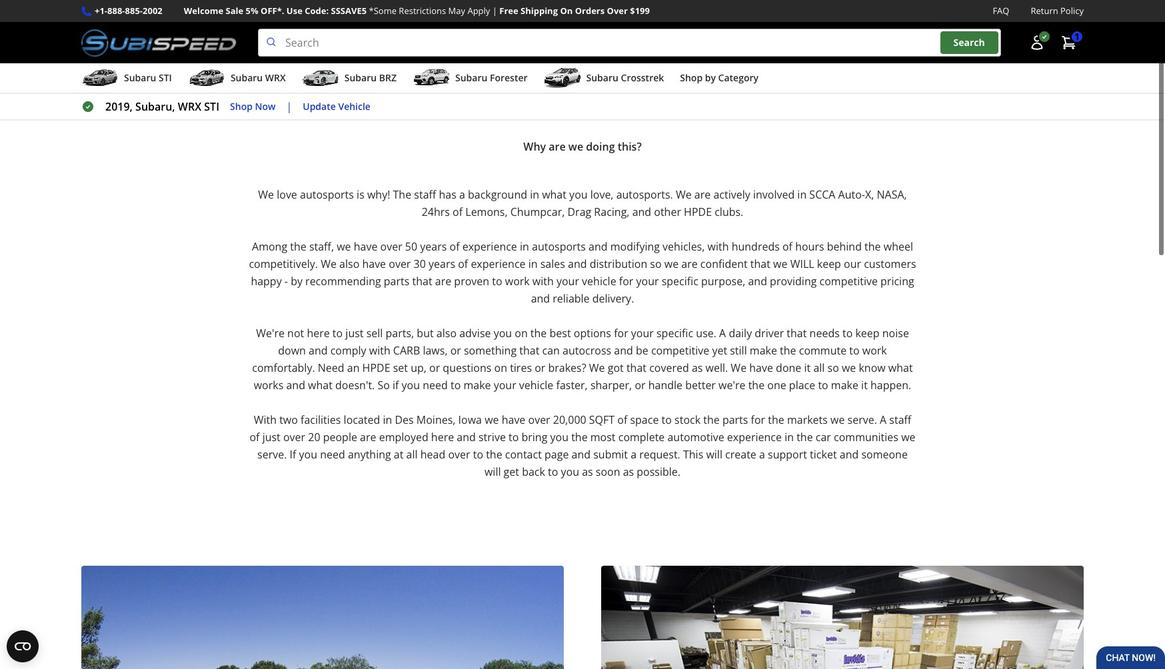 Task type: describe. For each thing, give the bounding box(es) containing it.
a subaru brz thumbnail image image
[[302, 68, 339, 88]]

use.
[[696, 326, 717, 341]]

we up other
[[676, 187, 692, 202]]

the down markets at the right bottom of page
[[797, 430, 813, 445]]

subaru for subaru brz
[[345, 71, 377, 84]]

questions
[[443, 361, 492, 375]]

faq
[[993, 5, 1010, 17]]

keep inside we're not here to just sell parts, but also advise you on the best options for your specific use. a daily driver that needs to keep noise down and comply with carb laws, or something that can autocross and be competitive yet still make the commute to work comfortably. need an hpde set up, or questions on tires or brakes? we got that covered as well. we have done it all so we know what works and what doesn't. so if you need to make your vehicle faster, sharper, or handle better we're the one place to make it happen.
[[856, 326, 880, 341]]

bring
[[522, 430, 548, 445]]

now
[[255, 100, 276, 113]]

subaru sti button
[[81, 66, 172, 93]]

a subaru forester thumbnail image image
[[413, 68, 450, 88]]

comply
[[330, 343, 366, 358]]

off*.
[[261, 5, 284, 17]]

parts,
[[386, 326, 414, 341]]

to down strive at the bottom left
[[473, 447, 483, 462]]

1 horizontal spatial a
[[631, 447, 637, 462]]

by inside "dropdown button"
[[705, 71, 716, 84]]

experience inside with two facilities located in des moines, iowa we have over 20,000 sqft of space to stock the parts for the markets we serve. a staff of just over 20 people are employed here and strive to bring you the most complete automotive experience in the car communities we serve. if you need anything at all head over to the contact page and submit a request. this will create a support ticket and someone will get back to you as soon as possible.
[[727, 430, 782, 445]]

for inside 'among the staff, we have over 50 years of experience in autosports and modifying vehicles, with hundreds of hours behind the wheel competitively. we also have over 30 years of experience in sales and distribution so we are confident that we will keep our customers happy - by recommending parts that are proven to work with your vehicle for your specific purpose, and providing competitive pricing and reliable delivery.'
[[619, 274, 634, 289]]

just inside with two facilities located in des moines, iowa we have over 20,000 sqft of space to stock the parts for the markets we serve. a staff of just over 20 people are employed here and strive to bring you the most complete automotive experience in the car communities we serve. if you need anything at all head over to the contact page and submit a request. this will create a support ticket and someone will get back to you as soon as possible.
[[262, 430, 281, 445]]

subaru forester
[[455, 71, 528, 84]]

the up can
[[531, 326, 547, 341]]

carb
[[393, 343, 420, 358]]

hundreds
[[732, 239, 780, 254]]

works
[[254, 378, 284, 393]]

we're
[[719, 378, 746, 393]]

vehicles,
[[663, 239, 705, 254]]

back
[[522, 465, 545, 479]]

that down hundreds
[[751, 257, 771, 271]]

but
[[417, 326, 434, 341]]

1 vertical spatial years
[[429, 257, 455, 271]]

you up something
[[494, 326, 512, 341]]

+1-888-885-2002 link
[[95, 4, 163, 18]]

you right if on the bottom left of the page
[[402, 378, 420, 393]]

over left the 30
[[389, 257, 411, 271]]

need inside with two facilities located in des moines, iowa we have over 20,000 sqft of space to stock the parts for the markets we serve. a staff of just over 20 people are employed here and strive to bring you the most complete automotive experience in the car communities we serve. if you need anything at all head over to the contact page and submit a request. this will create a support ticket and someone will get back to you as soon as possible.
[[320, 447, 345, 462]]

sti inside dropdown button
[[159, 71, 172, 84]]

need inside we're not here to just sell parts, but also advise you on the best options for your specific use. a daily driver that needs to keep noise down and comply with carb laws, or something that can autocross and be competitive yet still make the commute to work comfortably. need an hpde set up, or questions on tires or brakes? we got that covered as well. we have done it all so we know what works and what doesn't. so if you need to make your vehicle faster, sharper, or handle better we're the one place to make it happen.
[[423, 378, 448, 393]]

the up automotive
[[704, 413, 720, 427]]

in left scca
[[798, 187, 807, 202]]

and right sales
[[568, 257, 587, 271]]

to up comply
[[333, 326, 343, 341]]

commute
[[799, 343, 847, 358]]

in up chumpcar,
[[530, 187, 539, 202]]

parts inside with two facilities located in des moines, iowa we have over 20,000 sqft of space to stock the parts for the markets we serve. a staff of just over 20 people are employed here and strive to bring you the most complete automotive experience in the car communities we serve. if you need anything at all head over to the contact page and submit a request. this will create a support ticket and someone will get back to you as soon as possible.
[[723, 413, 748, 427]]

over up if
[[283, 430, 305, 445]]

are inside we love autosports is why! the staff has a background in what you love, autosports. we are actively involved in scca auto-x, nasa, 24hrs of lemons, chumpcar, drag racing, and other hpde clubs.
[[695, 187, 711, 202]]

done
[[776, 361, 802, 375]]

or right laws,
[[451, 343, 461, 358]]

subaru,
[[135, 99, 175, 114]]

is
[[357, 187, 365, 202]]

the down strive at the bottom left
[[486, 447, 502, 462]]

subaru for subaru wrx
[[231, 71, 263, 84]]

specific inside we're not here to just sell parts, but also advise you on the best options for your specific use. a daily driver that needs to keep noise down and comply with carb laws, or something that can autocross and be competitive yet still make the commute to work comfortably. need an hpde set up, or questions on tires or brakes? we got that covered as well. we have done it all so we know what works and what doesn't. so if you need to make your vehicle faster, sharper, or handle better we're the one place to make it happen.
[[657, 326, 694, 341]]

over left 50
[[380, 239, 403, 254]]

we left got
[[589, 361, 605, 375]]

0 vertical spatial it
[[804, 361, 811, 375]]

0 vertical spatial on
[[515, 326, 528, 341]]

update vehicle
[[303, 100, 371, 113]]

the down the 20,000
[[571, 430, 588, 445]]

you up page
[[550, 430, 569, 445]]

orders
[[575, 5, 605, 17]]

recommending
[[305, 274, 381, 289]]

anything
[[348, 447, 391, 462]]

hpde inside we're not here to just sell parts, but also advise you on the best options for your specific use. a daily driver that needs to keep noise down and comply with carb laws, or something that can autocross and be competitive yet still make the commute to work comfortably. need an hpde set up, or questions on tires or brakes? we got that covered as well. we have done it all so we know what works and what doesn't. so if you need to make your vehicle faster, sharper, or handle better we're the one place to make it happen.
[[362, 361, 390, 375]]

we up "someone"
[[902, 430, 916, 445]]

over right head
[[448, 447, 470, 462]]

and right purpose,
[[748, 274, 767, 289]]

and inside we love autosports is why! the staff has a background in what you love, autosports. we are actively involved in scca auto-x, nasa, 24hrs of lemons, chumpcar, drag racing, and other hpde clubs.
[[632, 205, 651, 219]]

we're
[[256, 326, 285, 341]]

scca
[[810, 187, 836, 202]]

car
[[816, 430, 831, 445]]

the
[[393, 187, 411, 202]]

place
[[789, 378, 816, 393]]

in down chumpcar,
[[520, 239, 529, 254]]

can
[[542, 343, 560, 358]]

1 button
[[1055, 29, 1084, 56]]

search input field
[[258, 29, 1001, 57]]

employed
[[379, 430, 429, 445]]

subaru brz
[[345, 71, 397, 84]]

we left doing at right
[[569, 139, 583, 154]]

+1-
[[95, 5, 107, 17]]

also inside 'among the staff, we have over 50 years of experience in autosports and modifying vehicles, with hundreds of hours behind the wheel competitively. we also have over 30 years of experience in sales and distribution so we are confident that we will keep our customers happy - by recommending parts that are proven to work with your vehicle for your specific purpose, and providing competitive pricing and reliable delivery.'
[[339, 257, 360, 271]]

moines,
[[417, 413, 456, 427]]

delivery.
[[593, 291, 634, 306]]

we down the vehicles,
[[665, 257, 679, 271]]

we left love
[[258, 187, 274, 202]]

autosports inside we love autosports is why! the staff has a background in what you love, autosports. we are actively involved in scca auto-x, nasa, 24hrs of lemons, chumpcar, drag racing, and other hpde clubs.
[[300, 187, 354, 202]]

need
[[318, 361, 344, 375]]

888-
[[107, 5, 125, 17]]

1 horizontal spatial serve.
[[848, 413, 877, 427]]

soon
[[596, 465, 620, 479]]

for inside we're not here to just sell parts, but also advise you on the best options for your specific use. a daily driver that needs to keep noise down and comply with carb laws, or something that can autocross and be competitive yet still make the commute to work comfortably. need an hpde set up, or questions on tires or brakes? we got that covered as well. we have done it all so we know what works and what doesn't. so if you need to make your vehicle faster, sharper, or handle better we're the one place to make it happen.
[[614, 326, 629, 341]]

other
[[654, 205, 681, 219]]

and down comfortably. at bottom left
[[286, 378, 305, 393]]

among the staff, we have over 50 years of experience in autosports and modifying vehicles, with hundreds of hours behind the wheel competitively. we also have over 30 years of experience in sales and distribution so we are confident that we will keep our customers happy - by recommending parts that are proven to work with your vehicle for your specific purpose, and providing competitive pricing and reliable delivery.
[[249, 239, 916, 306]]

you down page
[[561, 465, 579, 479]]

subaru brz button
[[302, 66, 397, 93]]

for inside with two facilities located in des moines, iowa we have over 20,000 sqft of space to stock the parts for the markets we serve. a staff of just over 20 people are employed here and strive to bring you the most complete automotive experience in the car communities we serve. if you need anything at all head over to the contact page and submit a request. this will create a support ticket and someone will get back to you as soon as possible.
[[751, 413, 766, 427]]

0 horizontal spatial will
[[485, 465, 501, 479]]

staff,
[[309, 239, 334, 254]]

1 horizontal spatial |
[[493, 5, 497, 17]]

0 vertical spatial experience
[[463, 239, 517, 254]]

and left reliable
[[531, 291, 550, 306]]

are down the vehicles,
[[682, 257, 698, 271]]

we love autosports is why! the staff has a background in what you love, autosports. we are actively involved in scca auto-x, nasa, 24hrs of lemons, chumpcar, drag racing, and other hpde clubs.
[[258, 187, 907, 219]]

in up support
[[785, 430, 794, 445]]

20
[[308, 430, 320, 445]]

contact
[[505, 447, 542, 462]]

racing,
[[594, 205, 630, 219]]

0 horizontal spatial make
[[464, 378, 491, 393]]

parts inside 'among the staff, we have over 50 years of experience in autosports and modifying vehicles, with hundreds of hours behind the wheel competitively. we also have over 30 years of experience in sales and distribution so we are confident that we will keep our customers happy - by recommending parts that are proven to work with your vehicle for your specific purpose, and providing competitive pricing and reliable delivery.'
[[384, 274, 410, 289]]

your down the distribution
[[636, 274, 659, 289]]

and down iowa
[[457, 430, 476, 445]]

that down the 30
[[412, 274, 432, 289]]

885-
[[125, 5, 143, 17]]

drag
[[568, 205, 592, 219]]

reliable
[[553, 291, 590, 306]]

to left the stock
[[662, 413, 672, 427]]

so inside we're not here to just sell parts, but also advise you on the best options for your specific use. a daily driver that needs to keep noise down and comply with carb laws, or something that can autocross and be competitive yet still make the commute to work comfortably. need an hpde set up, or questions on tires or brakes? we got that covered as well. we have done it all so we know what works and what doesn't. so if you need to make your vehicle faster, sharper, or handle better we're the one place to make it happen.
[[828, 361, 839, 375]]

up,
[[411, 361, 427, 375]]

vehicle inside 'among the staff, we have over 50 years of experience in autosports and modifying vehicles, with hundreds of hours behind the wheel competitively. we also have over 30 years of experience in sales and distribution so we are confident that we will keep our customers happy - by recommending parts that are proven to work with your vehicle for your specific purpose, and providing competitive pricing and reliable delivery.'
[[582, 274, 617, 289]]

are left the proven
[[435, 274, 452, 289]]

background
[[468, 187, 527, 202]]

so
[[378, 378, 390, 393]]

this?
[[618, 139, 642, 154]]

this
[[683, 447, 704, 462]]

most
[[591, 430, 616, 445]]

button image
[[1029, 35, 1045, 51]]

shop for shop by category
[[680, 71, 703, 84]]

request.
[[640, 447, 681, 462]]

also inside we're not here to just sell parts, but also advise you on the best options for your specific use. a daily driver that needs to keep noise down and comply with carb laws, or something that can autocross and be competitive yet still make the commute to work comfortably. need an hpde set up, or questions on tires or brakes? we got that covered as well. we have done it all so we know what works and what doesn't. so if you need to make your vehicle faster, sharper, or handle better we're the one place to make it happen.
[[437, 326, 457, 341]]

if
[[290, 447, 296, 462]]

crosstrek
[[621, 71, 664, 84]]

to right place
[[818, 378, 829, 393]]

your up be
[[631, 326, 654, 341]]

noise
[[883, 326, 909, 341]]

possible.
[[637, 465, 681, 479]]

in left sales
[[529, 257, 538, 271]]

submit
[[594, 447, 628, 462]]

subaru wrx
[[231, 71, 286, 84]]

the up customers
[[865, 239, 881, 254]]

faster,
[[556, 378, 588, 393]]

the left one
[[749, 378, 765, 393]]

we up providing
[[773, 257, 788, 271]]

a inside we love autosports is why! the staff has a background in what you love, autosports. we are actively involved in scca auto-x, nasa, 24hrs of lemons, chumpcar, drag racing, and other hpde clubs.
[[459, 187, 465, 202]]

brakes?
[[548, 361, 586, 375]]

the up done
[[780, 343, 796, 358]]

subaru forester button
[[413, 66, 528, 93]]

1 vertical spatial it
[[862, 378, 868, 393]]

laws,
[[423, 343, 448, 358]]

in left des
[[383, 413, 392, 427]]

to down page
[[548, 465, 558, 479]]

we inside 'among the staff, we have over 50 years of experience in autosports and modifying vehicles, with hundreds of hours behind the wheel competitively. we also have over 30 years of experience in sales and distribution so we are confident that we will keep our customers happy - by recommending parts that are proven to work with your vehicle for your specific purpose, and providing competitive pricing and reliable delivery.'
[[321, 257, 337, 271]]

advise
[[459, 326, 491, 341]]

all inside with two facilities located in des moines, iowa we have over 20,000 sqft of space to stock the parts for the markets we serve. a staff of just over 20 people are employed here and strive to bring you the most complete automotive experience in the car communities we serve. if you need anything at all head over to the contact page and submit a request. this will create a support ticket and someone will get back to you as soon as possible.
[[406, 447, 418, 462]]

actively
[[714, 187, 751, 202]]

welcome sale 5% off*. use code: sssave5 *some restrictions may apply | free shipping on orders over $199
[[184, 5, 650, 17]]

behind
[[827, 239, 862, 254]]

stock
[[675, 413, 701, 427]]

by inside 'among the staff, we have over 50 years of experience in autosports and modifying vehicles, with hundreds of hours behind the wheel competitively. we also have over 30 years of experience in sales and distribution so we are confident that we will keep our customers happy - by recommending parts that are proven to work with your vehicle for your specific purpose, and providing competitive pricing and reliable delivery.'
[[291, 274, 303, 289]]

head
[[421, 447, 446, 462]]

24hrs
[[422, 205, 450, 219]]

that right driver
[[787, 326, 807, 341]]

what inside we love autosports is why! the staff has a background in what you love, autosports. we are actively involved in scca auto-x, nasa, 24hrs of lemons, chumpcar, drag racing, and other hpde clubs.
[[542, 187, 567, 202]]

wheel
[[884, 239, 913, 254]]

1 vertical spatial serve.
[[257, 447, 287, 462]]

shipping
[[521, 5, 558, 17]]

hpde inside we love autosports is why! the staff has a background in what you love, autosports. we are actively involved in scca auto-x, nasa, 24hrs of lemons, chumpcar, drag racing, and other hpde clubs.
[[684, 205, 712, 219]]

subaru for subaru sti
[[124, 71, 156, 84]]

or right tires
[[535, 361, 546, 375]]

the left markets at the right bottom of page
[[768, 413, 785, 427]]

staff inside with two facilities located in des moines, iowa we have over 20,000 sqft of space to stock the parts for the markets we serve. a staff of just over 20 people are employed here and strive to bring you the most complete automotive experience in the car communities we serve. if you need anything at all head over to the contact page and submit a request. this will create a support ticket and someone will get back to you as soon as possible.
[[890, 413, 912, 427]]

here inside we're not here to just sell parts, but also advise you on the best options for your specific use. a daily driver that needs to keep noise down and comply with carb laws, or something that can autocross and be competitive yet still make the commute to work comfortably. need an hpde set up, or questions on tires or brakes? we got that covered as well. we have done it all so we know what works and what doesn't. so if you need to make your vehicle faster, sharper, or handle better we're the one place to make it happen.
[[307, 326, 330, 341]]



Task type: vqa. For each thing, say whether or not it's contained in the screenshot.
sharper,
yes



Task type: locate. For each thing, give the bounding box(es) containing it.
has
[[439, 187, 457, 202]]

update
[[303, 100, 336, 113]]

0 horizontal spatial a
[[719, 326, 726, 341]]

we up car in the right bottom of the page
[[831, 413, 845, 427]]

you right if
[[299, 447, 317, 462]]

facilities
[[301, 413, 341, 427]]

2 horizontal spatial a
[[759, 447, 765, 462]]

work up know
[[863, 343, 887, 358]]

use
[[287, 5, 303, 17]]

auto-
[[838, 187, 865, 202]]

as up better
[[692, 361, 703, 375]]

0 vertical spatial for
[[619, 274, 634, 289]]

our
[[844, 257, 861, 271]]

here down "moines,"
[[431, 430, 454, 445]]

all inside we're not here to just sell parts, but also advise you on the best options for your specific use. a daily driver that needs to keep noise down and comply with carb laws, or something that can autocross and be competitive yet still make the commute to work comfortably. need an hpde set up, or questions on tires or brakes? we got that covered as well. we have done it all so we know what works and what doesn't. so if you need to make your vehicle faster, sharper, or handle better we're the one place to make it happen.
[[814, 361, 825, 375]]

subaru up subaru,
[[124, 71, 156, 84]]

a subaru crosstrek thumbnail image image
[[544, 68, 581, 88]]

1 vertical spatial sti
[[204, 99, 219, 114]]

to up contact
[[509, 430, 519, 445]]

make down questions
[[464, 378, 491, 393]]

0 horizontal spatial autosports
[[300, 187, 354, 202]]

1 horizontal spatial make
[[750, 343, 777, 358]]

0 vertical spatial also
[[339, 257, 360, 271]]

0 horizontal spatial shop
[[230, 100, 253, 113]]

nasa,
[[877, 187, 907, 202]]

0 horizontal spatial serve.
[[257, 447, 287, 462]]

vehicle down tires
[[519, 378, 554, 393]]

a right create at the right bottom of the page
[[759, 447, 765, 462]]

subispeed logo image
[[81, 29, 237, 57]]

options
[[574, 326, 611, 341]]

someone
[[862, 447, 908, 462]]

0 horizontal spatial hpde
[[362, 361, 390, 375]]

it down know
[[862, 378, 868, 393]]

0 vertical spatial hpde
[[684, 205, 712, 219]]

competitive inside 'among the staff, we have over 50 years of experience in autosports and modifying vehicles, with hundreds of hours behind the wheel competitively. we also have over 30 years of experience in sales and distribution so we are confident that we will keep our customers happy - by recommending parts that are proven to work with your vehicle for your specific purpose, and providing competitive pricing and reliable delivery.'
[[820, 274, 878, 289]]

1 horizontal spatial with
[[533, 274, 554, 289]]

doesn't.
[[335, 378, 375, 393]]

0 vertical spatial specific
[[662, 274, 699, 289]]

|
[[493, 5, 497, 17], [286, 99, 292, 114]]

1 horizontal spatial competitive
[[820, 274, 878, 289]]

restrictions
[[399, 5, 446, 17]]

vehicle inside we're not here to just sell parts, but also advise you on the best options for your specific use. a daily driver that needs to keep noise down and comply with carb laws, or something that can autocross and be competitive yet still make the commute to work comfortably. need an hpde set up, or questions on tires or brakes? we got that covered as well. we have done it all so we know what works and what doesn't. so if you need to make your vehicle faster, sharper, or handle better we're the one place to make it happen.
[[519, 378, 554, 393]]

will right this
[[706, 447, 723, 462]]

0 horizontal spatial with
[[369, 343, 391, 358]]

a
[[719, 326, 726, 341], [880, 413, 887, 427]]

0 vertical spatial years
[[420, 239, 447, 254]]

will
[[791, 257, 814, 271]]

with down sell
[[369, 343, 391, 358]]

and left be
[[614, 343, 633, 358]]

1 vertical spatial just
[[262, 430, 281, 445]]

a subaru sti thumbnail image image
[[81, 68, 119, 88]]

keep down behind
[[817, 257, 841, 271]]

make down commute
[[831, 378, 859, 393]]

1 horizontal spatial a
[[880, 413, 887, 427]]

involved
[[753, 187, 795, 202]]

0 vertical spatial serve.
[[848, 413, 877, 427]]

we're not here to just sell parts, but also advise you on the best options for your specific use. a daily driver that needs to keep noise down and comply with carb laws, or something that can autocross and be competitive yet still make the commute to work comfortably. need an hpde set up, or questions on tires or brakes? we got that covered as well. we have done it all so we know what works and what doesn't. so if you need to make your vehicle faster, sharper, or handle better we're the one place to make it happen.
[[252, 326, 913, 393]]

1 horizontal spatial shop
[[680, 71, 703, 84]]

2 horizontal spatial as
[[692, 361, 703, 375]]

will left get
[[485, 465, 501, 479]]

of inside we love autosports is why! the staff has a background in what you love, autosports. we are actively involved in scca auto-x, nasa, 24hrs of lemons, chumpcar, drag racing, and other hpde clubs.
[[453, 205, 463, 219]]

to down questions
[[451, 378, 461, 393]]

1 vertical spatial wrx
[[178, 99, 201, 114]]

vehicle up delivery.
[[582, 274, 617, 289]]

we down still
[[731, 361, 747, 375]]

experience up create at the right bottom of the page
[[727, 430, 782, 445]]

happen.
[[871, 378, 912, 393]]

0 vertical spatial what
[[542, 187, 567, 202]]

by
[[705, 71, 716, 84], [291, 274, 303, 289]]

we left know
[[842, 361, 856, 375]]

here inside with two facilities located in des moines, iowa we have over 20,000 sqft of space to stock the parts for the markets we serve. a staff of just over 20 people are employed here and strive to bring you the most complete automotive experience in the car communities we serve. if you need anything at all head over to the contact page and submit a request. this will create a support ticket and someone will get back to you as soon as possible.
[[431, 430, 454, 445]]

lemons,
[[466, 205, 508, 219]]

1 horizontal spatial just
[[346, 326, 364, 341]]

so inside 'among the staff, we have over 50 years of experience in autosports and modifying vehicles, with hundreds of hours behind the wheel competitively. we also have over 30 years of experience in sales and distribution so we are confident that we will keep our customers happy - by recommending parts that are proven to work with your vehicle for your specific purpose, and providing competitive pricing and reliable delivery.'
[[650, 257, 662, 271]]

all
[[814, 361, 825, 375], [406, 447, 418, 462]]

1 vertical spatial work
[[863, 343, 887, 358]]

0 vertical spatial competitive
[[820, 274, 878, 289]]

keep left noise on the right of the page
[[856, 326, 880, 341]]

subaru for subaru forester
[[455, 71, 488, 84]]

1 vertical spatial |
[[286, 99, 292, 114]]

apply
[[468, 5, 490, 17]]

0 vertical spatial need
[[423, 378, 448, 393]]

your down tires
[[494, 378, 517, 393]]

a up communities
[[880, 413, 887, 427]]

brz
[[379, 71, 397, 84]]

2 subaru from the left
[[231, 71, 263, 84]]

for down the distribution
[[619, 274, 634, 289]]

1 vertical spatial on
[[494, 361, 507, 375]]

daily
[[729, 326, 752, 341]]

0 horizontal spatial here
[[307, 326, 330, 341]]

1 vertical spatial competitive
[[651, 343, 710, 358]]

0 vertical spatial with
[[708, 239, 729, 254]]

be
[[636, 343, 649, 358]]

1 horizontal spatial autosports
[[532, 239, 586, 254]]

that down be
[[627, 361, 647, 375]]

1 vertical spatial specific
[[657, 326, 694, 341]]

your up reliable
[[557, 274, 579, 289]]

1 vertical spatial keep
[[856, 326, 880, 341]]

covered
[[650, 361, 689, 375]]

1 vertical spatial for
[[614, 326, 629, 341]]

1 horizontal spatial parts
[[723, 413, 748, 427]]

as right soon
[[623, 465, 634, 479]]

all right at
[[406, 447, 418, 462]]

we
[[258, 187, 274, 202], [676, 187, 692, 202], [321, 257, 337, 271], [589, 361, 605, 375], [731, 361, 747, 375]]

0 horizontal spatial on
[[494, 361, 507, 375]]

return policy link
[[1031, 4, 1084, 18]]

well.
[[706, 361, 728, 375]]

1 horizontal spatial wrx
[[265, 71, 286, 84]]

to up know
[[850, 343, 860, 358]]

a
[[459, 187, 465, 202], [631, 447, 637, 462], [759, 447, 765, 462]]

0 vertical spatial keep
[[817, 257, 841, 271]]

it
[[804, 361, 811, 375], [862, 378, 868, 393]]

0 horizontal spatial need
[[320, 447, 345, 462]]

proven
[[454, 274, 489, 289]]

1 vertical spatial experience
[[471, 257, 526, 271]]

0 vertical spatial parts
[[384, 274, 410, 289]]

2 vertical spatial with
[[369, 343, 391, 358]]

1 horizontal spatial so
[[828, 361, 839, 375]]

handle
[[649, 378, 683, 393]]

with up confident
[[708, 239, 729, 254]]

1 vertical spatial what
[[889, 361, 913, 375]]

wrx down a subaru wrx thumbnail image
[[178, 99, 201, 114]]

are inside with two facilities located in des moines, iowa we have over 20,000 sqft of space to stock the parts for the markets we serve. a staff of just over 20 people are employed here and strive to bring you the most complete automotive experience in the car communities we serve. if you need anything at all head over to the contact page and submit a request. this will create a support ticket and someone will get back to you as soon as possible.
[[360, 430, 376, 445]]

it up place
[[804, 361, 811, 375]]

staff inside we love autosports is why! the staff has a background in what you love, autosports. we are actively involved in scca auto-x, nasa, 24hrs of lemons, chumpcar, drag racing, and other hpde clubs.
[[414, 187, 436, 202]]

0 vertical spatial autosports
[[300, 187, 354, 202]]

parts down we're
[[723, 413, 748, 427]]

years up the 30
[[420, 239, 447, 254]]

markets
[[787, 413, 828, 427]]

by right -
[[291, 274, 303, 289]]

3 subaru from the left
[[345, 71, 377, 84]]

with
[[254, 413, 277, 427]]

the up competitively.
[[290, 239, 307, 254]]

open widget image
[[7, 631, 39, 663]]

or right up,
[[429, 361, 440, 375]]

0 vertical spatial |
[[493, 5, 497, 17]]

5%
[[246, 5, 259, 17]]

and up the distribution
[[589, 239, 608, 254]]

are up anything
[[360, 430, 376, 445]]

love,
[[591, 187, 614, 202]]

1 horizontal spatial also
[[437, 326, 457, 341]]

$199
[[630, 5, 650, 17]]

shop for shop now
[[230, 100, 253, 113]]

0 vertical spatial sti
[[159, 71, 172, 84]]

as left soon
[[582, 465, 593, 479]]

1 vertical spatial a
[[880, 413, 887, 427]]

with inside we're not here to just sell parts, but also advise you on the best options for your specific use. a daily driver that needs to keep noise down and comply with carb laws, or something that can autocross and be competitive yet still make the commute to work comfortably. need an hpde set up, or questions on tires or brakes? we got that covered as well. we have done it all so we know what works and what doesn't. so if you need to make your vehicle faster, sharper, or handle better we're the one place to make it happen.
[[369, 343, 391, 358]]

autosports left the is
[[300, 187, 354, 202]]

0 vertical spatial just
[[346, 326, 364, 341]]

wrx inside 'subaru wrx' dropdown button
[[265, 71, 286, 84]]

serve.
[[848, 413, 877, 427], [257, 447, 287, 462]]

serve. left if
[[257, 447, 287, 462]]

1 vertical spatial hpde
[[362, 361, 390, 375]]

1 vertical spatial parts
[[723, 413, 748, 427]]

1 horizontal spatial will
[[706, 447, 723, 462]]

0 horizontal spatial so
[[650, 257, 662, 271]]

1 horizontal spatial need
[[423, 378, 448, 393]]

a inside with two facilities located in des moines, iowa we have over 20,000 sqft of space to stock the parts for the markets we serve. a staff of just over 20 people are employed here and strive to bring you the most complete automotive experience in the car communities we serve. if you need anything at all head over to the contact page and submit a request. this will create a support ticket and someone will get back to you as soon as possible.
[[880, 413, 887, 427]]

people
[[323, 430, 357, 445]]

staff down happen.
[[890, 413, 912, 427]]

automotive
[[668, 430, 725, 445]]

the
[[290, 239, 307, 254], [865, 239, 881, 254], [531, 326, 547, 341], [780, 343, 796, 358], [749, 378, 765, 393], [704, 413, 720, 427], [768, 413, 785, 427], [571, 430, 588, 445], [797, 430, 813, 445], [486, 447, 502, 462]]

subaru for subaru crosstrek
[[586, 71, 619, 84]]

on up tires
[[515, 326, 528, 341]]

and right page
[[572, 447, 591, 462]]

iowa
[[458, 413, 482, 427]]

a inside we're not here to just sell parts, but also advise you on the best options for your specific use. a daily driver that needs to keep noise down and comply with carb laws, or something that can autocross and be competitive yet still make the commute to work comfortably. need an hpde set up, or questions on tires or brakes? we got that covered as well. we have done it all so we know what works and what doesn't. so if you need to make your vehicle faster, sharper, or handle better we're the one place to make it happen.
[[719, 326, 726, 341]]

1 horizontal spatial staff
[[890, 413, 912, 427]]

a subaru wrx thumbnail image image
[[188, 68, 225, 88]]

why are we doing this?
[[524, 139, 642, 154]]

competitive up covered
[[651, 343, 710, 358]]

support
[[768, 447, 807, 462]]

create
[[725, 447, 757, 462]]

2 vertical spatial what
[[308, 378, 333, 393]]

make
[[750, 343, 777, 358], [464, 378, 491, 393], [831, 378, 859, 393]]

you up drag
[[569, 187, 588, 202]]

1 vertical spatial shop
[[230, 100, 253, 113]]

0 horizontal spatial it
[[804, 361, 811, 375]]

1 horizontal spatial all
[[814, 361, 825, 375]]

need down people on the bottom of the page
[[320, 447, 345, 462]]

0 horizontal spatial wrx
[[178, 99, 201, 114]]

wrx up now
[[265, 71, 286, 84]]

0 vertical spatial here
[[307, 326, 330, 341]]

1 vertical spatial so
[[828, 361, 839, 375]]

complete
[[619, 430, 665, 445]]

0 vertical spatial by
[[705, 71, 716, 84]]

for up create at the right bottom of the page
[[751, 413, 766, 427]]

competitive inside we're not here to just sell parts, but also advise you on the best options for your specific use. a daily driver that needs to keep noise down and comply with carb laws, or something that can autocross and be competitive yet still make the commute to work comfortably. need an hpde set up, or questions on tires or brakes? we got that covered as well. we have done it all so we know what works and what doesn't. so if you need to make your vehicle faster, sharper, or handle better we're the one place to make it happen.
[[651, 343, 710, 358]]

0 horizontal spatial as
[[582, 465, 593, 479]]

for right options
[[614, 326, 629, 341]]

0 horizontal spatial vehicle
[[519, 378, 554, 393]]

1 vertical spatial by
[[291, 274, 303, 289]]

x,
[[865, 187, 874, 202]]

experience up the proven
[[471, 257, 526, 271]]

that up tires
[[520, 343, 540, 358]]

as inside we're not here to just sell parts, but also advise you on the best options for your specific use. a daily driver that needs to keep noise down and comply with carb laws, or something that can autocross and be competitive yet still make the commute to work comfortably. need an hpde set up, or questions on tires or brakes? we got that covered as well. we have done it all so we know what works and what doesn't. so if you need to make your vehicle faster, sharper, or handle better we're the one place to make it happen.
[[692, 361, 703, 375]]

serve. up communities
[[848, 413, 877, 427]]

and down communities
[[840, 447, 859, 462]]

vehicle
[[582, 274, 617, 289], [519, 378, 554, 393]]

or left handle
[[635, 378, 646, 393]]

subaru crosstrek button
[[544, 66, 664, 93]]

we up strive at the bottom left
[[485, 413, 499, 427]]

sti up 2019, subaru, wrx sti
[[159, 71, 172, 84]]

0 vertical spatial vehicle
[[582, 274, 617, 289]]

shop inside "dropdown button"
[[680, 71, 703, 84]]

doing
[[586, 139, 615, 154]]

0 horizontal spatial |
[[286, 99, 292, 114]]

hpde right other
[[684, 205, 712, 219]]

subaru up shop now
[[231, 71, 263, 84]]

2 horizontal spatial what
[[889, 361, 913, 375]]

sti down a subaru wrx thumbnail image
[[204, 99, 219, 114]]

subaru inside dropdown button
[[455, 71, 488, 84]]

1 vertical spatial autosports
[[532, 239, 586, 254]]

2 horizontal spatial with
[[708, 239, 729, 254]]

1 vertical spatial will
[[485, 465, 501, 479]]

so down modifying
[[650, 257, 662, 271]]

0 horizontal spatial keep
[[817, 257, 841, 271]]

5 subaru from the left
[[586, 71, 619, 84]]

0 horizontal spatial parts
[[384, 274, 410, 289]]

as
[[692, 361, 703, 375], [582, 465, 593, 479], [623, 465, 634, 479]]

just inside we're not here to just sell parts, but also advise you on the best options for your specific use. a daily driver that needs to keep noise down and comply with carb laws, or something that can autocross and be competitive yet still make the commute to work comfortably. need an hpde set up, or questions on tires or brakes? we got that covered as well. we have done it all so we know what works and what doesn't. so if you need to make your vehicle faster, sharper, or handle better we're the one place to make it happen.
[[346, 326, 364, 341]]

4 subaru from the left
[[455, 71, 488, 84]]

why
[[524, 139, 546, 154]]

with down sales
[[533, 274, 554, 289]]

1 subaru from the left
[[124, 71, 156, 84]]

so down commute
[[828, 361, 839, 375]]

over up bring
[[528, 413, 551, 427]]

0 vertical spatial so
[[650, 257, 662, 271]]

return policy
[[1031, 5, 1084, 17]]

two
[[279, 413, 298, 427]]

also up recommending
[[339, 257, 360, 271]]

you inside we love autosports is why! the staff has a background in what you love, autosports. we are actively involved in scca auto-x, nasa, 24hrs of lemons, chumpcar, drag racing, and other hpde clubs.
[[569, 187, 588, 202]]

modifying
[[611, 239, 660, 254]]

something
[[464, 343, 517, 358]]

1 horizontal spatial it
[[862, 378, 868, 393]]

work inside 'among the staff, we have over 50 years of experience in autosports and modifying vehicles, with hundreds of hours behind the wheel competitively. we also have over 30 years of experience in sales and distribution so we are confident that we will keep our customers happy - by recommending parts that are proven to work with your vehicle for your specific purpose, and providing competitive pricing and reliable delivery.'
[[505, 274, 530, 289]]

just
[[346, 326, 364, 341], [262, 430, 281, 445]]

search button
[[940, 32, 999, 54]]

1 horizontal spatial vehicle
[[582, 274, 617, 289]]

sti
[[159, 71, 172, 84], [204, 99, 219, 114]]

years right the 30
[[429, 257, 455, 271]]

0 vertical spatial staff
[[414, 187, 436, 202]]

shop by category button
[[680, 66, 759, 93]]

0 vertical spatial will
[[706, 447, 723, 462]]

forester
[[490, 71, 528, 84]]

1 vertical spatial also
[[437, 326, 457, 341]]

0 vertical spatial all
[[814, 361, 825, 375]]

better
[[686, 378, 716, 393]]

1 horizontal spatial as
[[623, 465, 634, 479]]

space
[[630, 413, 659, 427]]

specific inside 'among the staff, we have over 50 years of experience in autosports and modifying vehicles, with hundreds of hours behind the wheel competitively. we also have over 30 years of experience in sales and distribution so we are confident that we will keep our customers happy - by recommending parts that are proven to work with your vehicle for your specific purpose, and providing competitive pricing and reliable delivery.'
[[662, 274, 699, 289]]

get
[[504, 465, 519, 479]]

distribution
[[590, 257, 648, 271]]

2 horizontal spatial make
[[831, 378, 859, 393]]

autosports
[[300, 187, 354, 202], [532, 239, 586, 254]]

subaru
[[124, 71, 156, 84], [231, 71, 263, 84], [345, 71, 377, 84], [455, 71, 488, 84], [586, 71, 619, 84]]

pricing
[[881, 274, 915, 289]]

comfortably.
[[252, 361, 315, 375]]

2002
[[143, 5, 163, 17]]

to inside 'among the staff, we have over 50 years of experience in autosports and modifying vehicles, with hundreds of hours behind the wheel competitively. we also have over 30 years of experience in sales and distribution so we are confident that we will keep our customers happy - by recommending parts that are proven to work with your vehicle for your specific purpose, and providing competitive pricing and reliable delivery.'
[[492, 274, 502, 289]]

specific down the vehicles,
[[662, 274, 699, 289]]

autosports inside 'among the staff, we have over 50 years of experience in autosports and modifying vehicles, with hundreds of hours behind the wheel competitively. we also have over 30 years of experience in sales and distribution so we are confident that we will keep our customers happy - by recommending parts that are proven to work with your vehicle for your specific purpose, and providing competitive pricing and reliable delivery.'
[[532, 239, 586, 254]]

work inside we're not here to just sell parts, but also advise you on the best options for your specific use. a daily driver that needs to keep noise down and comply with carb laws, or something that can autocross and be competitive yet still make the commute to work comfortably. need an hpde set up, or questions on tires or brakes? we got that covered as well. we have done it all so we know what works and what doesn't. so if you need to make your vehicle faster, sharper, or handle better we're the one place to make it happen.
[[863, 343, 887, 358]]

| right now
[[286, 99, 292, 114]]

and up need
[[309, 343, 328, 358]]

1 horizontal spatial by
[[705, 71, 716, 84]]

we right "staff,"
[[337, 239, 351, 254]]

have inside with two facilities located in des moines, iowa we have over 20,000 sqft of space to stock the parts for the markets we serve. a staff of just over 20 people are employed here and strive to bring you the most complete automotive experience in the car communities we serve. if you need anything at all head over to the contact page and submit a request. this will create a support ticket and someone will get back to you as soon as possible.
[[502, 413, 526, 427]]

competitive down 'our'
[[820, 274, 878, 289]]

communities
[[834, 430, 899, 445]]

| left the "free"
[[493, 5, 497, 17]]

have inside we're not here to just sell parts, but also advise you on the best options for your specific use. a daily driver that needs to keep noise down and comply with carb laws, or something that can autocross and be competitive yet still make the commute to work comfortably. need an hpde set up, or questions on tires or brakes? we got that covered as well. we have done it all so we know what works and what doesn't. so if you need to make your vehicle faster, sharper, or handle better we're the one place to make it happen.
[[750, 361, 773, 375]]

what up happen.
[[889, 361, 913, 375]]

we inside we're not here to just sell parts, but also advise you on the best options for your specific use. a daily driver that needs to keep noise down and comply with carb laws, or something that can autocross and be competitive yet still make the commute to work comfortably. need an hpde set up, or questions on tires or brakes? we got that covered as well. we have done it all so we know what works and what doesn't. so if you need to make your vehicle faster, sharper, or handle better we're the one place to make it happen.
[[842, 361, 856, 375]]

1 horizontal spatial on
[[515, 326, 528, 341]]

parts
[[384, 274, 410, 289], [723, 413, 748, 427]]

0 vertical spatial wrx
[[265, 71, 286, 84]]

0 horizontal spatial a
[[459, 187, 465, 202]]

to right needs in the right of the page
[[843, 326, 853, 341]]

staff up 24hrs
[[414, 187, 436, 202]]

sale
[[226, 5, 243, 17]]

specific left use.
[[657, 326, 694, 341]]

are right why
[[549, 139, 566, 154]]

and down autosports.
[[632, 205, 651, 219]]

policy
[[1061, 5, 1084, 17]]

competitive
[[820, 274, 878, 289], [651, 343, 710, 358]]

0 horizontal spatial staff
[[414, 187, 436, 202]]

keep inside 'among the staff, we have over 50 years of experience in autosports and modifying vehicles, with hundreds of hours behind the wheel competitively. we also have over 30 years of experience in sales and distribution so we are confident that we will keep our customers happy - by recommending parts that are proven to work with your vehicle for your specific purpose, and providing competitive pricing and reliable delivery.'
[[817, 257, 841, 271]]

0 vertical spatial a
[[719, 326, 726, 341]]

autosports.
[[617, 187, 673, 202]]

20,000
[[553, 413, 587, 427]]

clubs.
[[715, 205, 744, 219]]



